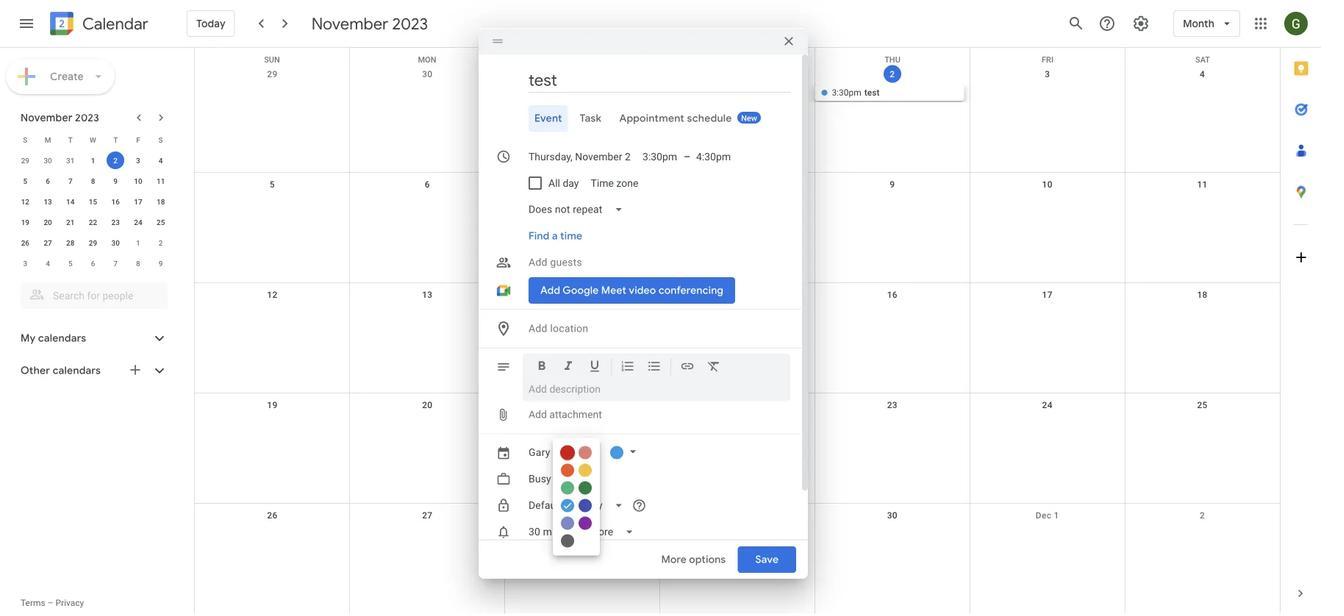 Task type: vqa. For each thing, say whether or not it's contained in the screenshot.


Task type: describe. For each thing, give the bounding box(es) containing it.
12 element
[[16, 193, 34, 210]]

insert link image
[[680, 359, 695, 376]]

privacy
[[56, 598, 84, 608]]

today button
[[187, 6, 235, 41]]

schedule
[[687, 112, 732, 125]]

17 inside 'element'
[[134, 197, 142, 206]]

15 inside the "november 2023" grid
[[89, 197, 97, 206]]

find a time button
[[523, 223, 589, 249]]

find a time
[[529, 230, 583, 243]]

0 vertical spatial 2023
[[392, 13, 428, 34]]

new
[[741, 114, 757, 123]]

4 inside december 4 element
[[46, 259, 50, 268]]

location
[[550, 323, 589, 335]]

december 7 element
[[107, 254, 124, 272]]

9 inside row
[[159, 259, 163, 268]]

25 inside the "november 2023" grid
[[157, 218, 165, 227]]

basil, set event color menu item
[[579, 481, 592, 495]]

mon
[[418, 55, 437, 64]]

grape, set event color menu item
[[579, 517, 592, 530]]

0 horizontal spatial –
[[48, 598, 53, 608]]

time
[[591, 177, 614, 189]]

appointment
[[620, 112, 685, 125]]

11 element
[[152, 172, 170, 190]]

time zone button
[[585, 170, 644, 196]]

4 inside grid
[[1200, 69, 1206, 79]]

26 for dec 1
[[267, 510, 278, 521]]

grid containing 2
[[194, 48, 1280, 614]]

27 for dec 1
[[422, 510, 433, 521]]

main drawer image
[[18, 15, 35, 32]]

bulleted list image
[[647, 359, 662, 376]]

terms – privacy
[[21, 598, 84, 608]]

october 29 element
[[16, 152, 34, 169]]

1 horizontal spatial tab list
[[1281, 48, 1322, 573]]

my calendars
[[21, 332, 86, 345]]

event button
[[529, 105, 568, 132]]

0 horizontal spatial 3
[[23, 259, 27, 268]]

29 element
[[84, 234, 102, 252]]

blueberry, set event color menu item
[[579, 499, 592, 512]]

2 cell
[[104, 150, 127, 171]]

7 for sun
[[580, 179, 585, 190]]

december 6 element
[[84, 254, 102, 272]]

attachment
[[550, 408, 602, 421]]

settings menu image
[[1133, 15, 1150, 32]]

3 cell from the left
[[505, 85, 660, 102]]

22 element
[[84, 213, 102, 231]]

thu
[[885, 55, 901, 64]]

18 element
[[152, 193, 170, 210]]

0 horizontal spatial 8
[[91, 177, 95, 185]]

0 horizontal spatial november 2023
[[21, 111, 99, 124]]

1 cell from the left
[[195, 85, 350, 102]]

formatting options toolbar
[[523, 354, 791, 385]]

2 horizontal spatial 29
[[267, 69, 278, 79]]

29 for october 29 element on the top of the page
[[21, 156, 29, 165]]

Search for people text field
[[29, 282, 159, 309]]

12 inside grid
[[267, 290, 278, 300]]

7 inside row
[[114, 259, 118, 268]]

add location button
[[523, 316, 791, 342]]

wed
[[729, 55, 746, 64]]

19 inside the "november 2023" grid
[[21, 218, 29, 227]]

4 cell from the left
[[660, 85, 815, 102]]

1 horizontal spatial 20
[[422, 400, 433, 410]]

9 for sun
[[890, 179, 895, 190]]

numbered list image
[[621, 359, 635, 376]]

to element
[[684, 151, 691, 163]]

25 inside grid
[[1198, 400, 1208, 410]]

calendar heading
[[79, 14, 148, 34]]

calendars for my calendars
[[38, 332, 86, 345]]

6 for november 2023
[[46, 177, 50, 185]]

zone
[[617, 177, 639, 189]]

23 inside 23 element
[[111, 218, 120, 227]]

12 inside the "november 2023" grid
[[21, 197, 29, 206]]

Description text field
[[529, 383, 785, 395]]

gary
[[529, 447, 551, 459]]

december 8 element
[[129, 254, 147, 272]]

1 inside grid
[[1054, 510, 1060, 521]]

27 element
[[39, 234, 57, 252]]

tomato, set event color menu item
[[560, 445, 575, 460]]

create
[[50, 70, 84, 83]]

22 inside grid
[[732, 400, 743, 410]]

all
[[549, 177, 560, 189]]

1 horizontal spatial 1
[[136, 238, 140, 247]]

w
[[90, 135, 96, 144]]

1 horizontal spatial 23
[[888, 400, 898, 410]]

1 horizontal spatial november 2023
[[312, 13, 428, 34]]

december 5 element
[[62, 254, 79, 272]]

lavender, set event color menu item
[[561, 517, 574, 530]]

11 for sun
[[1198, 179, 1208, 190]]

add guests button
[[523, 249, 791, 276]]

5 cell from the left
[[970, 85, 1125, 102]]

appointment schedule
[[620, 112, 732, 125]]

1 t from the left
[[68, 135, 73, 144]]

13 inside grid
[[422, 290, 433, 300]]

sage, set event color menu item
[[561, 481, 574, 495]]

day
[[563, 177, 579, 189]]

7 for november 2023
[[68, 177, 73, 185]]

event
[[535, 112, 562, 125]]

calendar element
[[47, 9, 148, 41]]

graphite, set event color menu item
[[561, 534, 574, 548]]

18 inside the "november 2023" grid
[[157, 197, 165, 206]]

1 horizontal spatial 17
[[1043, 290, 1053, 300]]

banana, set event color menu item
[[579, 464, 592, 477]]

f
[[136, 135, 140, 144]]

november 2023 grid
[[14, 129, 172, 274]]

10 element
[[129, 172, 147, 190]]

28 element
[[62, 234, 79, 252]]

21 inside grid
[[577, 400, 588, 410]]

add for add guests
[[529, 256, 548, 269]]

terms
[[21, 598, 45, 608]]

24 element
[[129, 213, 147, 231]]

31
[[66, 156, 75, 165]]

today
[[196, 17, 226, 30]]

m
[[45, 135, 51, 144]]

orlando
[[553, 447, 591, 459]]

Start time text field
[[643, 144, 678, 170]]

3:30pm
[[832, 88, 862, 98]]

add location
[[529, 323, 589, 335]]

find
[[529, 230, 550, 243]]

row containing s
[[14, 129, 172, 150]]

row containing sun
[[195, 48, 1280, 64]]

new element
[[738, 112, 761, 124]]

26 for 1
[[21, 238, 29, 247]]

italic image
[[561, 359, 576, 376]]

1 vertical spatial 3
[[136, 156, 140, 165]]

0 vertical spatial –
[[684, 151, 691, 163]]

time
[[560, 230, 583, 243]]

terms link
[[21, 598, 45, 608]]

1 s from the left
[[23, 135, 27, 144]]

1 vertical spatial 19
[[267, 400, 278, 410]]

15 element
[[84, 193, 102, 210]]

17 element
[[129, 193, 147, 210]]

27 for 1
[[44, 238, 52, 247]]

24 inside the "november 2023" grid
[[134, 218, 142, 227]]

sat
[[1196, 55, 1211, 64]]

1 horizontal spatial 18
[[1198, 290, 1208, 300]]

6 for sun
[[425, 179, 430, 190]]

1 vertical spatial 4
[[159, 156, 163, 165]]

9 for november 2023
[[114, 177, 118, 185]]



Task type: locate. For each thing, give the bounding box(es) containing it.
13 inside 'element'
[[44, 197, 52, 206]]

20
[[44, 218, 52, 227], [422, 400, 433, 410]]

1 vertical spatial 1
[[136, 238, 140, 247]]

cell down mon
[[350, 85, 505, 102]]

0 horizontal spatial tab list
[[491, 105, 791, 132]]

2 inside december 2 element
[[159, 238, 163, 247]]

tab list
[[1281, 48, 1322, 573], [491, 105, 791, 132]]

21 inside "element"
[[66, 218, 75, 227]]

row containing 29
[[14, 150, 172, 171]]

0 horizontal spatial 16
[[111, 197, 120, 206]]

add for add location
[[529, 323, 548, 335]]

cell up new element
[[660, 85, 815, 102]]

3 down 26 element
[[23, 259, 27, 268]]

other
[[21, 364, 50, 377]]

1 horizontal spatial 2023
[[392, 13, 428, 34]]

3 up "10" element
[[136, 156, 140, 165]]

0 vertical spatial 17
[[134, 197, 142, 206]]

1
[[91, 156, 95, 165], [136, 238, 140, 247], [1054, 510, 1060, 521]]

11 for november 2023
[[157, 177, 165, 185]]

1 horizontal spatial 6
[[91, 259, 95, 268]]

28 inside "28" element
[[66, 238, 75, 247]]

row containing 2
[[195, 63, 1280, 173]]

5 for november 2023
[[23, 177, 27, 185]]

6 inside grid
[[425, 179, 430, 190]]

calendars for other calendars
[[53, 364, 101, 377]]

8 down december 1 element at the top of page
[[136, 259, 140, 268]]

6 cell from the left
[[1125, 85, 1280, 102]]

End time text field
[[697, 144, 732, 170]]

october 30 element
[[39, 152, 57, 169]]

row containing 3
[[14, 253, 172, 274]]

december 2 element
[[152, 234, 170, 252]]

0 horizontal spatial november
[[21, 111, 72, 124]]

month
[[1184, 17, 1215, 30]]

calendars inside dropdown button
[[38, 332, 86, 345]]

28 up 'december 5' element
[[66, 238, 75, 247]]

7 right day
[[580, 179, 585, 190]]

29 for 29 element
[[89, 238, 97, 247]]

7 inside grid
[[580, 179, 585, 190]]

1 vertical spatial 20
[[422, 400, 433, 410]]

3 down fri
[[1045, 69, 1050, 79]]

0 horizontal spatial 18
[[157, 197, 165, 206]]

0 horizontal spatial 11
[[157, 177, 165, 185]]

bold image
[[535, 359, 549, 376]]

Start date text field
[[529, 148, 631, 166]]

dec 1
[[1036, 510, 1060, 521]]

2 t from the left
[[113, 135, 118, 144]]

cell down sat
[[1125, 85, 1280, 102]]

0 horizontal spatial 17
[[134, 197, 142, 206]]

10 for sun
[[1043, 179, 1053, 190]]

1 vertical spatial 12
[[267, 290, 278, 300]]

25 element
[[152, 213, 170, 231]]

7 up 14 element
[[68, 177, 73, 185]]

1 up december 8 element
[[136, 238, 140, 247]]

1 horizontal spatial 12
[[267, 290, 278, 300]]

0 horizontal spatial 15
[[89, 197, 97, 206]]

21 element
[[62, 213, 79, 231]]

0 horizontal spatial 5
[[23, 177, 27, 185]]

tab list containing event
[[491, 105, 791, 132]]

1 vertical spatial add
[[529, 323, 548, 335]]

15 inside grid
[[732, 290, 743, 300]]

29 up december 6 element
[[89, 238, 97, 247]]

1 horizontal spatial 5
[[68, 259, 73, 268]]

10 for november 2023
[[134, 177, 142, 185]]

0 horizontal spatial 2023
[[75, 111, 99, 124]]

2 add from the top
[[529, 323, 548, 335]]

1 horizontal spatial 9
[[159, 259, 163, 268]]

all day
[[549, 177, 579, 189]]

0 vertical spatial 24
[[134, 218, 142, 227]]

22
[[89, 218, 97, 227], [732, 400, 743, 410]]

4 up 11 element
[[159, 156, 163, 165]]

1 horizontal spatial 25
[[1198, 400, 1208, 410]]

add left attachment
[[529, 408, 547, 421]]

2 horizontal spatial 6
[[425, 179, 430, 190]]

1 horizontal spatial –
[[684, 151, 691, 163]]

14 up location
[[577, 290, 588, 300]]

7 down 30 element
[[114, 259, 118, 268]]

task button
[[574, 105, 608, 132]]

0 vertical spatial 15
[[89, 197, 97, 206]]

2023 up w
[[75, 111, 99, 124]]

2, today element
[[107, 152, 124, 169]]

14 element
[[62, 193, 79, 210]]

0 vertical spatial 19
[[21, 218, 29, 227]]

27 inside 27 element
[[44, 238, 52, 247]]

0 vertical spatial 1
[[91, 156, 95, 165]]

13
[[44, 197, 52, 206], [422, 290, 433, 300]]

peacock, set event color menu item
[[561, 499, 574, 512]]

flamingo, set event color menu item
[[579, 446, 592, 459]]

19
[[21, 218, 29, 227], [267, 400, 278, 410]]

time zone
[[591, 177, 639, 189]]

1 horizontal spatial 22
[[732, 400, 743, 410]]

8
[[91, 177, 95, 185], [136, 259, 140, 268]]

1 down w
[[91, 156, 95, 165]]

15
[[89, 197, 97, 206], [732, 290, 743, 300]]

6
[[46, 177, 50, 185], [425, 179, 430, 190], [91, 259, 95, 268]]

december 3 element
[[16, 254, 34, 272]]

28
[[66, 238, 75, 247], [577, 510, 588, 521]]

28 for dec 1
[[577, 510, 588, 521]]

29 left october 30 element
[[21, 156, 29, 165]]

14 inside the "november 2023" grid
[[66, 197, 75, 206]]

1 horizontal spatial 27
[[422, 510, 433, 521]]

0 horizontal spatial 26
[[21, 238, 29, 247]]

11 inside the "november 2023" grid
[[157, 177, 165, 185]]

other calendars button
[[3, 359, 182, 382]]

– right terms link
[[48, 598, 53, 608]]

0 horizontal spatial 12
[[21, 197, 29, 206]]

4 down sat
[[1200, 69, 1206, 79]]

0 vertical spatial november 2023
[[312, 13, 428, 34]]

add inside dropdown button
[[529, 323, 548, 335]]

26 inside the "november 2023" grid
[[21, 238, 29, 247]]

1 horizontal spatial 10
[[1043, 179, 1053, 190]]

0 vertical spatial 3
[[1045, 69, 1050, 79]]

3
[[1045, 69, 1050, 79], [136, 156, 140, 165], [23, 259, 27, 268]]

0 vertical spatial 20
[[44, 218, 52, 227]]

1 vertical spatial 17
[[1043, 290, 1053, 300]]

30
[[422, 69, 433, 79], [44, 156, 52, 165], [111, 238, 120, 247], [888, 510, 898, 521]]

2 vertical spatial 1
[[1054, 510, 1060, 521]]

sun
[[264, 55, 280, 64]]

18
[[157, 197, 165, 206], [1198, 290, 1208, 300]]

cell down fri
[[970, 85, 1125, 102]]

2
[[890, 69, 895, 79], [114, 156, 118, 165], [159, 238, 163, 247], [1200, 510, 1206, 521]]

0 horizontal spatial t
[[68, 135, 73, 144]]

1 horizontal spatial 28
[[577, 510, 588, 521]]

10 inside the "november 2023" grid
[[134, 177, 142, 185]]

1 horizontal spatial 19
[[267, 400, 278, 410]]

my
[[21, 332, 36, 345]]

test
[[865, 88, 880, 98]]

5 inside row
[[68, 259, 73, 268]]

None search field
[[0, 277, 182, 309]]

cell up task button
[[505, 85, 660, 102]]

9 inside grid
[[890, 179, 895, 190]]

0 horizontal spatial 20
[[44, 218, 52, 227]]

november 2023
[[312, 13, 428, 34], [21, 111, 99, 124]]

26 inside grid
[[267, 510, 278, 521]]

4
[[1200, 69, 1206, 79], [159, 156, 163, 165], [46, 259, 50, 268]]

1 vertical spatial 13
[[422, 290, 433, 300]]

1 horizontal spatial 14
[[577, 290, 588, 300]]

row group containing 29
[[14, 150, 172, 274]]

2 inside 2, today element
[[114, 156, 118, 165]]

create button
[[6, 59, 115, 94]]

underline image
[[588, 359, 602, 376]]

1 horizontal spatial 24
[[1043, 400, 1053, 410]]

0 vertical spatial 23
[[111, 218, 120, 227]]

1 vertical spatial 14
[[577, 290, 588, 300]]

10 inside grid
[[1043, 179, 1053, 190]]

0 horizontal spatial 1
[[91, 156, 95, 165]]

1 vertical spatial calendars
[[53, 364, 101, 377]]

Add title text field
[[529, 69, 791, 91]]

remove formatting image
[[707, 359, 722, 376]]

5 for sun
[[270, 179, 275, 190]]

24 inside grid
[[1043, 400, 1053, 410]]

11 inside grid
[[1198, 179, 1208, 190]]

8 up 15 element
[[91, 177, 95, 185]]

november 2023 up m
[[21, 111, 99, 124]]

0 vertical spatial 22
[[89, 218, 97, 227]]

0 vertical spatial calendars
[[38, 332, 86, 345]]

task
[[580, 112, 602, 125]]

14 up 21 "element" at the left top of page
[[66, 197, 75, 206]]

1 right dec
[[1054, 510, 1060, 521]]

7
[[68, 177, 73, 185], [580, 179, 585, 190], [114, 259, 118, 268]]

1 vertical spatial november 2023
[[21, 111, 99, 124]]

2 s from the left
[[159, 135, 163, 144]]

14
[[66, 197, 75, 206], [577, 290, 588, 300]]

0 horizontal spatial 28
[[66, 238, 75, 247]]

23 element
[[107, 213, 124, 231]]

1 horizontal spatial november
[[312, 13, 389, 34]]

0 horizontal spatial 27
[[44, 238, 52, 247]]

my calendars button
[[3, 327, 182, 350]]

add inside 'dropdown button'
[[529, 256, 548, 269]]

None field
[[523, 196, 635, 223], [523, 466, 584, 493], [523, 493, 635, 519], [523, 196, 635, 223], [523, 466, 584, 493], [523, 493, 635, 519]]

3 add from the top
[[529, 408, 547, 421]]

add guests
[[529, 256, 582, 269]]

16
[[111, 197, 120, 206], [888, 290, 898, 300]]

2 horizontal spatial 3
[[1045, 69, 1050, 79]]

fri
[[1042, 55, 1054, 64]]

0 vertical spatial 4
[[1200, 69, 1206, 79]]

calendars down my calendars dropdown button
[[53, 364, 101, 377]]

november
[[312, 13, 389, 34], [21, 111, 72, 124]]

2 vertical spatial add
[[529, 408, 547, 421]]

29
[[267, 69, 278, 79], [21, 156, 29, 165], [89, 238, 97, 247]]

add attachment
[[529, 408, 602, 421]]

s
[[23, 135, 27, 144], [159, 135, 163, 144]]

1 vertical spatial 16
[[888, 290, 898, 300]]

0 vertical spatial 18
[[157, 197, 165, 206]]

29 down sun
[[267, 69, 278, 79]]

december 9 element
[[152, 254, 170, 272]]

other calendars
[[21, 364, 101, 377]]

cell
[[195, 85, 350, 102], [350, 85, 505, 102], [505, 85, 660, 102], [660, 85, 815, 102], [970, 85, 1125, 102], [1125, 85, 1280, 102]]

2023 up mon
[[392, 13, 428, 34]]

2 horizontal spatial 7
[[580, 179, 585, 190]]

tangerine, set event color menu item
[[561, 464, 574, 477]]

0 horizontal spatial 14
[[66, 197, 75, 206]]

23
[[111, 218, 120, 227], [888, 400, 898, 410]]

19 element
[[16, 213, 34, 231]]

october 31 element
[[62, 152, 79, 169]]

s right f
[[159, 135, 163, 144]]

2 cell from the left
[[350, 85, 505, 102]]

1 vertical spatial 26
[[267, 510, 278, 521]]

1 inside row
[[91, 156, 95, 165]]

1 vertical spatial 24
[[1043, 400, 1053, 410]]

20 element
[[39, 213, 57, 231]]

21
[[66, 218, 75, 227], [577, 400, 588, 410]]

21 down 'underline' icon
[[577, 400, 588, 410]]

16 inside row group
[[111, 197, 120, 206]]

17
[[134, 197, 142, 206], [1043, 290, 1053, 300]]

28 for 1
[[66, 238, 75, 247]]

1 horizontal spatial 16
[[888, 290, 898, 300]]

0 vertical spatial november
[[312, 13, 389, 34]]

5
[[23, 177, 27, 185], [270, 179, 275, 190], [68, 259, 73, 268]]

tue
[[575, 55, 590, 64]]

24
[[134, 218, 142, 227], [1043, 400, 1053, 410]]

0 horizontal spatial 10
[[134, 177, 142, 185]]

0 horizontal spatial 13
[[44, 197, 52, 206]]

gary orlando
[[529, 447, 591, 459]]

december 4 element
[[39, 254, 57, 272]]

21 up "28" element
[[66, 218, 75, 227]]

1 horizontal spatial 15
[[732, 290, 743, 300]]

10
[[134, 177, 142, 185], [1043, 179, 1053, 190]]

add inside button
[[529, 408, 547, 421]]

30 element
[[107, 234, 124, 252]]

12
[[21, 197, 29, 206], [267, 290, 278, 300]]

privacy link
[[56, 598, 84, 608]]

0 vertical spatial 26
[[21, 238, 29, 247]]

6 inside row
[[91, 259, 95, 268]]

25
[[157, 218, 165, 227], [1198, 400, 1208, 410]]

3:30pm test
[[832, 88, 880, 98]]

28 right lavender, set event color menu item
[[577, 510, 588, 521]]

s up october 29 element on the top of the page
[[23, 135, 27, 144]]

add down find
[[529, 256, 548, 269]]

add left location
[[529, 323, 548, 335]]

2023
[[392, 13, 428, 34], [75, 111, 99, 124]]

0 horizontal spatial 4
[[46, 259, 50, 268]]

9
[[114, 177, 118, 185], [890, 179, 895, 190], [159, 259, 163, 268]]

grid
[[194, 48, 1280, 614]]

calendars
[[38, 332, 86, 345], [53, 364, 101, 377]]

28 inside grid
[[577, 510, 588, 521]]

1 vertical spatial 15
[[732, 290, 743, 300]]

t up october 31 'element'
[[68, 135, 73, 144]]

guests
[[550, 256, 582, 269]]

dec
[[1036, 510, 1052, 521]]

0 horizontal spatial 6
[[46, 177, 50, 185]]

cell down sun
[[195, 85, 350, 102]]

14 inside grid
[[577, 290, 588, 300]]

t
[[68, 135, 73, 144], [113, 135, 118, 144]]

5 inside grid
[[270, 179, 275, 190]]

0 vertical spatial 14
[[66, 197, 75, 206]]

1 vertical spatial 22
[[732, 400, 743, 410]]

1 add from the top
[[529, 256, 548, 269]]

row group
[[14, 150, 172, 274]]

2 horizontal spatial 1
[[1054, 510, 1060, 521]]

11
[[157, 177, 165, 185], [1198, 179, 1208, 190]]

add other calendars image
[[128, 363, 143, 377]]

november 2023 up mon
[[312, 13, 428, 34]]

1 horizontal spatial 11
[[1198, 179, 1208, 190]]

1 vertical spatial 21
[[577, 400, 588, 410]]

t up 2 cell
[[113, 135, 118, 144]]

add attachment button
[[523, 401, 608, 428]]

1 vertical spatial 18
[[1198, 290, 1208, 300]]

– right start time text box on the top of page
[[684, 151, 691, 163]]

8 inside december 8 element
[[136, 259, 140, 268]]

16 inside grid
[[888, 290, 898, 300]]

add for add attachment
[[529, 408, 547, 421]]

2 horizontal spatial 5
[[270, 179, 275, 190]]

27
[[44, 238, 52, 247], [422, 510, 433, 521]]

calendar
[[82, 14, 148, 34]]

22 inside the "november 2023" grid
[[89, 218, 97, 227]]

0 horizontal spatial 21
[[66, 218, 75, 227]]

month button
[[1174, 6, 1241, 41]]

26
[[21, 238, 29, 247], [267, 510, 278, 521]]

calendars inside dropdown button
[[53, 364, 101, 377]]

–
[[684, 151, 691, 163], [48, 598, 53, 608]]

1 horizontal spatial 7
[[114, 259, 118, 268]]

1 horizontal spatial 21
[[577, 400, 588, 410]]

1 vertical spatial 8
[[136, 259, 140, 268]]

add
[[529, 256, 548, 269], [529, 323, 548, 335], [529, 408, 547, 421]]

2 vertical spatial 4
[[46, 259, 50, 268]]

0 vertical spatial 27
[[44, 238, 52, 247]]

13 element
[[39, 193, 57, 210]]

0 horizontal spatial 24
[[134, 218, 142, 227]]

december 1 element
[[129, 234, 147, 252]]

16 element
[[107, 193, 124, 210]]

0 horizontal spatial 7
[[68, 177, 73, 185]]

calendars up the "other calendars"
[[38, 332, 86, 345]]

26 element
[[16, 234, 34, 252]]

1 vertical spatial 25
[[1198, 400, 1208, 410]]

row
[[195, 48, 1280, 64], [195, 63, 1280, 173], [14, 129, 172, 150], [14, 150, 172, 171], [14, 171, 172, 191], [195, 173, 1280, 283], [14, 191, 172, 212], [14, 212, 172, 232], [14, 232, 172, 253], [14, 253, 172, 274], [195, 283, 1280, 393], [195, 393, 1280, 504], [195, 504, 1280, 614]]

a
[[552, 230, 558, 243]]

4 down 27 element
[[46, 259, 50, 268]]

1 horizontal spatial t
[[113, 135, 118, 144]]



